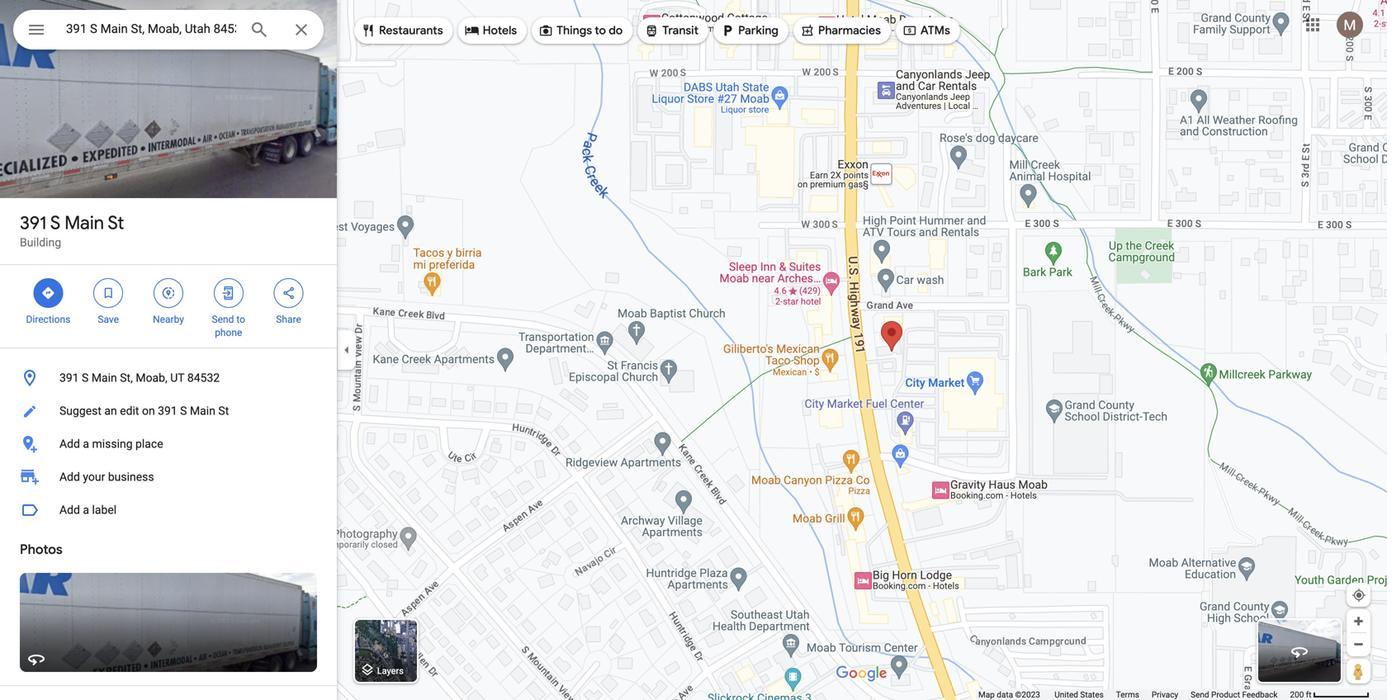 Task type: locate. For each thing, give the bounding box(es) containing it.
391 for st
[[20, 211, 47, 235]]

place
[[135, 437, 163, 451]]

391
[[20, 211, 47, 235], [59, 371, 79, 385], [158, 404, 177, 418]]

0 vertical spatial st
[[108, 211, 124, 235]]

send
[[212, 314, 234, 325], [1191, 690, 1210, 700]]

collapse side panel image
[[338, 341, 356, 359]]

391 up the building
[[20, 211, 47, 235]]

84532
[[187, 371, 220, 385]]

business
[[108, 470, 154, 484]]

391 up suggest
[[59, 371, 79, 385]]

3 add from the top
[[59, 503, 80, 517]]

 parking
[[720, 21, 779, 40]]

send inside button
[[1191, 690, 1210, 700]]

st
[[108, 211, 124, 235], [218, 404, 229, 418]]

pharmacies
[[818, 23, 881, 38]]

moab,
[[136, 371, 167, 385]]

391 s main st, moab, ut 84532
[[59, 371, 220, 385]]


[[26, 18, 46, 42]]

 search field
[[13, 10, 324, 53]]

1 horizontal spatial st
[[218, 404, 229, 418]]

0 vertical spatial to
[[595, 23, 606, 38]]

0 vertical spatial a
[[83, 437, 89, 451]]

s down ut
[[180, 404, 187, 418]]

391 inside 391 s main st building
[[20, 211, 47, 235]]

send for send product feedback
[[1191, 690, 1210, 700]]

st up 
[[108, 211, 124, 235]]

send left product
[[1191, 690, 1210, 700]]

footer containing map data ©2023
[[979, 690, 1290, 700]]

2 a from the top
[[83, 503, 89, 517]]

0 horizontal spatial s
[[50, 211, 60, 235]]

st down 84532
[[218, 404, 229, 418]]

hotels
[[483, 23, 517, 38]]

1 horizontal spatial to
[[595, 23, 606, 38]]

footer
[[979, 690, 1290, 700]]

add
[[59, 437, 80, 451], [59, 470, 80, 484], [59, 503, 80, 517]]

add inside button
[[59, 437, 80, 451]]

0 vertical spatial send
[[212, 314, 234, 325]]

None field
[[66, 19, 236, 39]]

suggest
[[59, 404, 102, 418]]

a inside button
[[83, 503, 89, 517]]

391 right on
[[158, 404, 177, 418]]

add left label
[[59, 503, 80, 517]]

add for add a missing place
[[59, 437, 80, 451]]

add for add a label
[[59, 503, 80, 517]]

2 vertical spatial add
[[59, 503, 80, 517]]

2 vertical spatial 391
[[158, 404, 177, 418]]

an
[[104, 404, 117, 418]]

your
[[83, 470, 105, 484]]

none field inside 391 s main st, moab, utah 84532, usa field
[[66, 19, 236, 39]]

s up suggest
[[82, 371, 89, 385]]

suggest an edit on 391 s main st button
[[0, 395, 337, 428]]

save
[[98, 314, 119, 325]]

google account: madeline spawn  
(madeline.spawn@adept.ai) image
[[1337, 12, 1364, 38]]

1 vertical spatial to
[[237, 314, 245, 325]]

2 vertical spatial main
[[190, 404, 215, 418]]

1 horizontal spatial 391
[[59, 371, 79, 385]]

ut
[[170, 371, 184, 385]]

1 horizontal spatial s
[[82, 371, 89, 385]]

1 vertical spatial send
[[1191, 690, 1210, 700]]

2 vertical spatial s
[[180, 404, 187, 418]]

label
[[92, 503, 117, 517]]

 button
[[13, 10, 59, 53]]

0 horizontal spatial send
[[212, 314, 234, 325]]

add down suggest
[[59, 437, 80, 451]]


[[903, 21, 917, 40]]

1 vertical spatial 391
[[59, 371, 79, 385]]

add your business
[[59, 470, 154, 484]]

map
[[979, 690, 995, 700]]

send product feedback
[[1191, 690, 1278, 700]]

send product feedback button
[[1191, 690, 1278, 700]]


[[800, 21, 815, 40]]

2 add from the top
[[59, 470, 80, 484]]

s
[[50, 211, 60, 235], [82, 371, 89, 385], [180, 404, 187, 418]]

to left do
[[595, 23, 606, 38]]

send for send to phone
[[212, 314, 234, 325]]

atms
[[921, 23, 950, 38]]

terms button
[[1116, 690, 1140, 700]]

0 vertical spatial add
[[59, 437, 80, 451]]

add a label
[[59, 503, 117, 517]]

0 horizontal spatial 391
[[20, 211, 47, 235]]

main left st,
[[92, 371, 117, 385]]

phone
[[215, 327, 242, 339]]

main down 84532
[[190, 404, 215, 418]]

a
[[83, 437, 89, 451], [83, 503, 89, 517]]

391 inside "391 s main st, moab, ut 84532" 'button'
[[59, 371, 79, 385]]

zoom out image
[[1353, 638, 1365, 651]]

 restaurants
[[361, 21, 443, 40]]

1 vertical spatial main
[[92, 371, 117, 385]]

0 horizontal spatial to
[[237, 314, 245, 325]]

1 horizontal spatial send
[[1191, 690, 1210, 700]]

s inside 391 s main st building
[[50, 211, 60, 235]]

a left label
[[83, 503, 89, 517]]

2 horizontal spatial 391
[[158, 404, 177, 418]]

200 ft button
[[1290, 690, 1370, 700]]

1 add from the top
[[59, 437, 80, 451]]

391 s main st main content
[[0, 0, 337, 700]]

main inside 391 s main st building
[[65, 211, 104, 235]]

send inside send to phone
[[212, 314, 234, 325]]

s up the building
[[50, 211, 60, 235]]

zoom in image
[[1353, 615, 1365, 628]]

1 a from the top
[[83, 437, 89, 451]]

to up phone
[[237, 314, 245, 325]]

391 S Main St, Moab, Utah 84532, USA field
[[13, 10, 324, 50]]

a left missing
[[83, 437, 89, 451]]

add inside button
[[59, 503, 80, 517]]

1 vertical spatial a
[[83, 503, 89, 517]]

main up 
[[65, 211, 104, 235]]

0 horizontal spatial st
[[108, 211, 124, 235]]

data
[[997, 690, 1013, 700]]

1 vertical spatial add
[[59, 470, 80, 484]]

st inside 391 s main st building
[[108, 211, 124, 235]]

add left your
[[59, 470, 80, 484]]

0 vertical spatial 391
[[20, 211, 47, 235]]

a inside button
[[83, 437, 89, 451]]

0 vertical spatial s
[[50, 211, 60, 235]]

to
[[595, 23, 606, 38], [237, 314, 245, 325]]


[[101, 284, 116, 302]]

main
[[65, 211, 104, 235], [92, 371, 117, 385], [190, 404, 215, 418]]

footer inside google maps element
[[979, 690, 1290, 700]]

1 vertical spatial st
[[218, 404, 229, 418]]

send up phone
[[212, 314, 234, 325]]

1 vertical spatial s
[[82, 371, 89, 385]]

0 vertical spatial main
[[65, 211, 104, 235]]



Task type: vqa. For each thing, say whether or not it's contained in the screenshot.
4729
no



Task type: describe. For each thing, give the bounding box(es) containing it.

[[41, 284, 56, 302]]

 hotels
[[465, 21, 517, 40]]

391 for st,
[[59, 371, 79, 385]]

google maps element
[[0, 0, 1387, 700]]

 things to do
[[539, 21, 623, 40]]

transit
[[663, 23, 699, 38]]

directions
[[26, 314, 70, 325]]

add a missing place
[[59, 437, 163, 451]]


[[161, 284, 176, 302]]

391 s main st, moab, ut 84532 button
[[0, 362, 337, 395]]


[[539, 21, 553, 40]]

united states
[[1055, 690, 1104, 700]]

restaurants
[[379, 23, 443, 38]]

send to phone
[[212, 314, 245, 339]]


[[720, 21, 735, 40]]

edit
[[120, 404, 139, 418]]

to inside send to phone
[[237, 314, 245, 325]]

a for label
[[83, 503, 89, 517]]

united
[[1055, 690, 1079, 700]]

product
[[1212, 690, 1240, 700]]

things
[[557, 23, 592, 38]]

add for add your business
[[59, 470, 80, 484]]

building
[[20, 236, 61, 249]]

street view image
[[1290, 642, 1310, 662]]

200
[[1290, 690, 1304, 700]]

main for st,
[[92, 371, 117, 385]]

 pharmacies
[[800, 21, 881, 40]]

parking
[[738, 23, 779, 38]]

a for missing
[[83, 437, 89, 451]]

s for st,
[[82, 371, 89, 385]]


[[281, 284, 296, 302]]


[[644, 21, 659, 40]]

ft
[[1306, 690, 1312, 700]]

2 horizontal spatial s
[[180, 404, 187, 418]]

on
[[142, 404, 155, 418]]

states
[[1081, 690, 1104, 700]]

main for st
[[65, 211, 104, 235]]

show street view coverage image
[[1347, 659, 1371, 684]]

 atms
[[903, 21, 950, 40]]

to inside " things to do"
[[595, 23, 606, 38]]

s for st
[[50, 211, 60, 235]]

200 ft
[[1290, 690, 1312, 700]]

©2023
[[1015, 690, 1040, 700]]

privacy button
[[1152, 690, 1179, 700]]


[[361, 21, 376, 40]]

missing
[[92, 437, 133, 451]]

st,
[[120, 371, 133, 385]]

feedback
[[1242, 690, 1278, 700]]


[[221, 284, 236, 302]]

nearby
[[153, 314, 184, 325]]

add a missing place button
[[0, 428, 337, 461]]

share
[[276, 314, 301, 325]]

 transit
[[644, 21, 699, 40]]

suggest an edit on 391 s main st
[[59, 404, 229, 418]]

show your location image
[[1352, 588, 1367, 603]]

391 inside "suggest an edit on 391 s main st" 'button'
[[158, 404, 177, 418]]

privacy
[[1152, 690, 1179, 700]]

map data ©2023
[[979, 690, 1043, 700]]


[[465, 21, 480, 40]]

add your business link
[[0, 461, 337, 494]]

391 s main st building
[[20, 211, 124, 249]]

actions for 391 s main st region
[[0, 265, 337, 348]]

do
[[609, 23, 623, 38]]

add a label button
[[0, 494, 337, 527]]

layers
[[377, 666, 404, 676]]

st inside "suggest an edit on 391 s main st" 'button'
[[218, 404, 229, 418]]

terms
[[1116, 690, 1140, 700]]

photos
[[20, 541, 63, 558]]

united states button
[[1055, 690, 1104, 700]]



